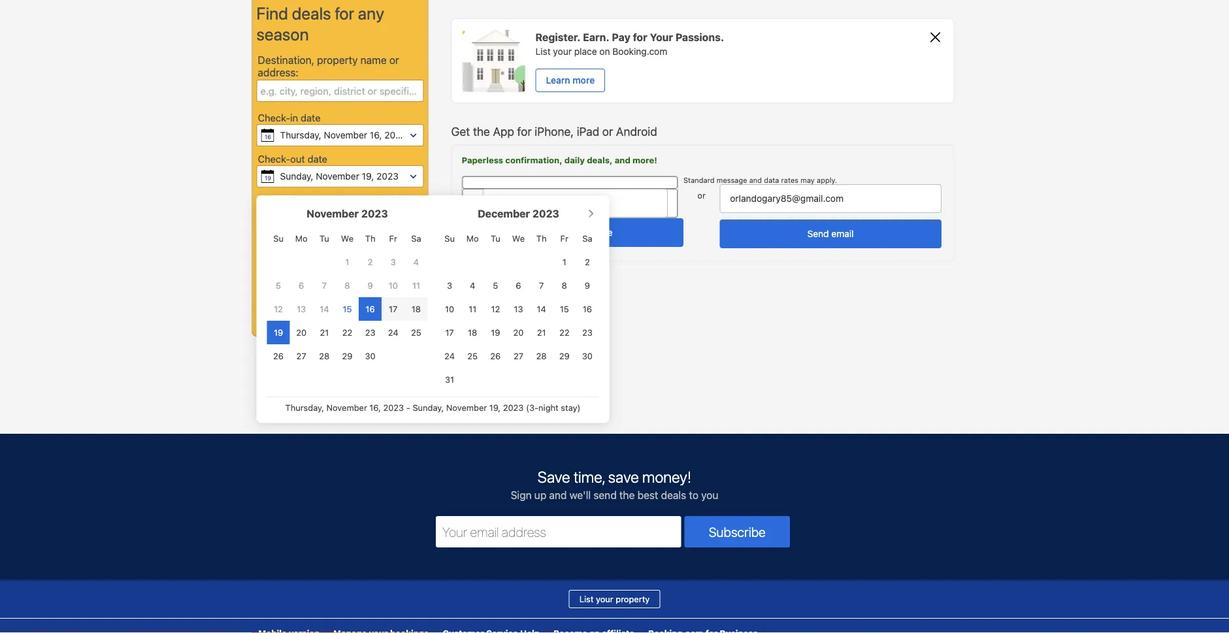 Task type: vqa. For each thing, say whether or not it's contained in the screenshot.


Task type: describe. For each thing, give the bounding box(es) containing it.
sign
[[511, 489, 532, 502]]

27 December 2023 checkbox
[[514, 351, 523, 361]]

11 November 2023 checkbox
[[412, 281, 420, 290]]

26 December 2023 checkbox
[[490, 351, 501, 361]]

thursday, november 16, 2023
[[280, 130, 407, 140]]

adults
[[258, 258, 284, 269]]

21 November 2023 checkbox
[[320, 328, 329, 337]]

0 horizontal spatial 19,
[[362, 171, 374, 182]]

29 November 2023 checkbox
[[342, 351, 353, 361]]

on
[[600, 46, 610, 57]]

2023 left the '(3-'
[[503, 402, 524, 412]]

are
[[263, 202, 278, 212]]

su for november 2023
[[273, 234, 284, 243]]

tu for november 2023
[[320, 234, 329, 243]]

4 for 4 december 2023 checkbox
[[470, 281, 475, 290]]

to
[[689, 489, 699, 502]]

thursday, for thursday, november 16, 2023 - sunday, november 19, 2023 (3-night stay)
[[285, 402, 324, 412]]

-
[[406, 402, 410, 412]]

passions.
[[676, 31, 724, 43]]

find deals for any season
[[257, 3, 384, 44]]

fr for november 2023
[[389, 234, 397, 243]]

register. earn. pay for your passions. region
[[451, 18, 954, 103]]

15 December 2023 checkbox
[[560, 304, 569, 314]]

13 December 2023 checkbox
[[514, 304, 523, 314]]

confirmation,
[[505, 155, 562, 165]]

search button
[[346, 300, 424, 328]]

pay
[[612, 31, 630, 43]]

for for register. earn. pay for your passions. list your place on booking.com
[[633, 31, 647, 43]]

30 for the 30 november 2023 option
[[365, 351, 376, 361]]

6 December 2023 checkbox
[[516, 281, 521, 290]]

1 horizontal spatial or
[[602, 124, 613, 138]]

20 December 2023 checkbox
[[513, 328, 524, 337]]

tu for december 2023
[[491, 234, 500, 243]]

30 December 2023 checkbox
[[582, 351, 593, 361]]

in
[[290, 112, 298, 123]]

search
[[362, 305, 407, 323]]

27 for 27 november 2023 option
[[296, 351, 306, 361]]

19 for 19 december 2023 checkbox
[[491, 328, 500, 337]]

message inside standard message and data rates may apply. or
[[717, 176, 747, 184]]

or inside destination, property name or address:
[[389, 54, 399, 66]]

register.
[[536, 31, 581, 43]]

28 for the 28 checkbox
[[319, 351, 330, 361]]

standard
[[684, 176, 715, 184]]

svg image for check-out date
[[261, 170, 274, 183]]

22 November 2023 checkbox
[[342, 328, 352, 337]]

14 December 2023 checkbox
[[537, 304, 546, 314]]

10 for '10' checkbox at the left of the page
[[445, 304, 454, 314]]

14 for 14 checkbox
[[320, 304, 329, 314]]

28 November 2023 checkbox
[[319, 351, 330, 361]]

learn more
[[546, 75, 595, 85]]

december 2023 element for november
[[267, 227, 428, 368]]

1 vertical spatial downchevron image
[[664, 188, 672, 193]]

apply.
[[817, 176, 837, 184]]

earn.
[[583, 31, 610, 43]]

7 for 7 option
[[322, 281, 327, 290]]

18 for 18 checkbox
[[412, 304, 421, 314]]

26 for 26 option
[[273, 351, 284, 361]]

31 December 2023 checkbox
[[445, 375, 454, 385]]

뀐
[[259, 352, 272, 362]]

24 for the 24 november 2023 option on the left of page
[[388, 328, 398, 337]]

get the app for iphone, ipad or android
[[451, 124, 657, 138]]

16 for 16 december 2023 option
[[583, 304, 592, 314]]

3 December 2023 checkbox
[[447, 281, 452, 290]]

list your property link
[[569, 590, 660, 608]]

and inside save time, save money! sign up and we'll send the best deals to you
[[549, 489, 567, 502]]

data
[[764, 176, 779, 184]]

we for december
[[512, 234, 525, 243]]

30 November 2023 checkbox
[[365, 351, 376, 361]]

Your email address email field
[[436, 516, 681, 548]]

date for check-out date
[[307, 153, 327, 164]]

daily
[[565, 155, 585, 165]]

ipad
[[577, 124, 599, 138]]

you inside are you traveling for work? no
[[280, 202, 295, 212]]

no
[[305, 216, 316, 225]]

rooms
[[258, 241, 287, 252]]

1 December 2023 checkbox
[[563, 257, 566, 267]]

night
[[539, 402, 559, 412]]

november 2023
[[307, 207, 388, 220]]

0 horizontal spatial 19
[[265, 174, 271, 181]]

2 for december 2023
[[585, 257, 590, 267]]

out
[[290, 153, 305, 164]]

send
[[594, 489, 617, 502]]

for for are you traveling for work? no
[[337, 202, 349, 212]]

up
[[534, 489, 546, 502]]

21 December 2023 checkbox
[[537, 328, 546, 337]]

29 for the 29 november 2023 checkbox
[[342, 351, 353, 361]]

for inside find deals for any season
[[335, 3, 354, 23]]

0 vertical spatial and
[[615, 155, 631, 165]]

1 for december
[[563, 257, 566, 267]]

november for sunday, november 19, 2023
[[316, 171, 359, 182]]

1 vertical spatial sunday,
[[413, 402, 444, 412]]

or inside standard message and data rates may apply. or
[[698, 190, 706, 200]]

december 2023
[[478, 207, 559, 220]]

app
[[493, 124, 514, 138]]

any
[[358, 3, 384, 23]]

su for december 2023
[[445, 234, 455, 243]]

6 for 6 november 2023 checkbox
[[299, 281, 304, 290]]

may
[[801, 176, 815, 184]]

2 December 2023 checkbox
[[585, 257, 590, 267]]

send for send email
[[807, 229, 829, 239]]

16, thursday
[[356, 131, 390, 153]]

more!
[[633, 155, 657, 165]]

30 for "30 december 2023" option on the bottom left
[[582, 351, 593, 361]]

property inside destination, property name or address:
[[317, 54, 358, 66]]

7 for 7 december 2023 checkbox
[[539, 281, 544, 290]]

android
[[616, 124, 657, 138]]

your
[[650, 31, 673, 43]]

send text message button
[[462, 218, 684, 247]]

property inside list your property link
[[616, 594, 650, 604]]

20 for 20 november 2023 option
[[296, 328, 307, 337]]

check-out date
[[258, 153, 327, 164]]

december 2023 element for december
[[438, 227, 599, 391]]

8 for 8 november 2023 checkbox
[[345, 281, 350, 290]]

16 for 16 option
[[366, 304, 375, 314]]

stay)
[[561, 402, 581, 412]]

14 November 2023 checkbox
[[320, 304, 329, 314]]

destination, property name or address:
[[258, 54, 399, 79]]

0 horizontal spatial 16
[[265, 133, 271, 140]]

29 for 29 checkbox
[[559, 351, 570, 361]]

downchevron image
[[410, 133, 417, 137]]

svg image for check-in date
[[261, 129, 274, 142]]

0 vertical spatial the
[[473, 124, 490, 138]]

2 for november 2023
[[368, 257, 373, 267]]

26 November 2023 checkbox
[[273, 351, 284, 361]]

paperless confirmation, daily deals, and more!
[[462, 155, 657, 165]]

navigation inside save time, save money! footer
[[252, 619, 765, 633]]

5 November 2023 checkbox
[[276, 281, 281, 290]]

sa for november 2023
[[411, 234, 421, 243]]

we'll
[[570, 489, 591, 502]]

list inside register. earn. pay for your passions. list your place on booking.com
[[536, 46, 551, 57]]

are you traveling for work? no
[[263, 202, 377, 225]]

your inside save time, save money! footer
[[596, 594, 613, 604]]

you inside save time, save money! sign up and we'll send the best deals to you
[[701, 489, 718, 502]]

thursday, november 16, 2023 - sunday, november 19, 2023 (3-night stay)
[[285, 402, 581, 412]]

5 for 5 november 2023 option
[[276, 281, 281, 290]]

save time, save money! footer
[[0, 433, 1229, 633]]

(3-
[[526, 402, 539, 412]]

rates
[[781, 176, 799, 184]]

find
[[257, 3, 288, 23]]

the inside save time, save money! sign up and we'll send the best deals to you
[[620, 489, 635, 502]]

best
[[638, 489, 658, 502]]

deals,
[[587, 155, 613, 165]]

11 for 11 november 2023 option
[[412, 281, 420, 290]]

7 December 2023 checkbox
[[539, 281, 544, 290]]

26 for 26 december 2023 option
[[490, 351, 501, 361]]

send text message
[[532, 227, 613, 238]]

뀐 saved
[[259, 351, 309, 364]]

text
[[556, 227, 573, 238]]

21 for 21 checkbox
[[320, 328, 329, 337]]

booking.com
[[613, 46, 667, 57]]

27 for 27 december 2023 option
[[514, 351, 523, 361]]

list your property
[[579, 594, 650, 604]]

9 December 2023 checkbox
[[585, 281, 590, 290]]

6 November 2023 checkbox
[[299, 281, 304, 290]]

31
[[445, 375, 454, 385]]

6 for 6 december 2023 option
[[516, 281, 521, 290]]

email
[[832, 229, 854, 239]]

12 November 2023 checkbox
[[274, 304, 283, 314]]



Task type: locate. For each thing, give the bounding box(es) containing it.
25 for '25 december 2023' option
[[467, 351, 478, 361]]

2 december 2023 element from the left
[[438, 227, 599, 391]]

23 December 2023 checkbox
[[582, 328, 593, 337]]

4 right 3 option
[[414, 257, 419, 267]]

0 vertical spatial 19,
[[362, 171, 374, 182]]

for inside are you traveling for work? no
[[337, 202, 349, 212]]

1 6 from the left
[[299, 281, 304, 290]]

19 left 20 november 2023 option
[[274, 328, 283, 337]]

thursday, down in
[[280, 130, 321, 140]]

2 sa from the left
[[582, 234, 592, 243]]

13 left 14 december 2023 checkbox
[[514, 304, 523, 314]]

1 su from the left
[[273, 234, 284, 243]]

1 vertical spatial 3
[[447, 281, 452, 290]]

property
[[317, 54, 358, 66], [616, 594, 650, 604]]

december 2023 element
[[267, 227, 428, 368], [438, 227, 599, 391]]

0 horizontal spatial 20
[[296, 328, 307, 337]]

and right up
[[549, 489, 567, 502]]

the right get
[[473, 124, 490, 138]]

more
[[573, 75, 595, 85]]

2 2 from the left
[[585, 257, 590, 267]]

1 22 from the left
[[342, 328, 352, 337]]

1 horizontal spatial 22
[[559, 328, 570, 337]]

list
[[536, 46, 551, 57], [579, 594, 594, 604]]

1 fr from the left
[[389, 234, 397, 243]]

0 vertical spatial message
[[717, 176, 747, 184]]

0 vertical spatial list
[[536, 46, 551, 57]]

6
[[299, 281, 304, 290], [516, 281, 521, 290]]

12 December 2023 checkbox
[[491, 304, 500, 314]]

address:
[[258, 66, 299, 79]]

check- for out
[[258, 153, 290, 164]]

1 26 from the left
[[273, 351, 284, 361]]

1 horizontal spatial 14
[[537, 304, 546, 314]]

1 vertical spatial the
[[620, 489, 635, 502]]

2 6 from the left
[[516, 281, 521, 290]]

sunday, november 19, 2023
[[280, 171, 399, 182]]

1 13 from the left
[[297, 304, 306, 314]]

for left work?
[[337, 202, 349, 212]]

2 horizontal spatial 19
[[491, 328, 500, 337]]

check-in date
[[258, 112, 321, 123]]

learn more link
[[536, 68, 605, 92]]

subscribe button
[[685, 516, 790, 548]]

25 December 2023 checkbox
[[467, 351, 478, 361]]

for inside register. earn. pay for your passions. list your place on booking.com
[[633, 31, 647, 43]]

15 right 14 december 2023 checkbox
[[560, 304, 569, 314]]

1 horizontal spatial 19,
[[489, 402, 501, 412]]

name
[[361, 54, 387, 66]]

1 20 from the left
[[296, 328, 307, 337]]

18 November 2023 checkbox
[[412, 304, 421, 314]]

8
[[345, 281, 350, 290], [562, 281, 567, 290]]

message inside send text message button
[[575, 227, 613, 238]]

1 horizontal spatial th
[[536, 234, 547, 243]]

and left data
[[749, 176, 762, 184]]

0 horizontal spatial 26
[[273, 351, 284, 361]]

downchevron image
[[410, 174, 417, 178], [664, 188, 672, 193]]

1 vertical spatial deals
[[661, 489, 686, 502]]

3 right 2 november 2023 option
[[391, 257, 396, 267]]

1 th from the left
[[365, 234, 375, 243]]

22 right 21 checkbox
[[342, 328, 352, 337]]

2 mo from the left
[[466, 234, 479, 243]]

1 horizontal spatial 25
[[467, 351, 478, 361]]

10
[[389, 281, 398, 290], [445, 304, 454, 314]]

1 vertical spatial 25
[[467, 351, 478, 361]]

2 27 from the left
[[514, 351, 523, 361]]

18 December 2023 checkbox
[[468, 328, 477, 337]]

learn
[[546, 75, 570, 85]]

get
[[451, 124, 470, 138]]

2 tu from the left
[[491, 234, 500, 243]]

1 horizontal spatial 20
[[513, 328, 524, 337]]

2023 left downchevron image
[[384, 130, 407, 140]]

22 December 2023 checkbox
[[559, 328, 570, 337]]

check- for in
[[258, 112, 290, 123]]

1 21 from the left
[[320, 328, 329, 337]]

1 9 from the left
[[368, 281, 373, 290]]

message right text
[[575, 227, 613, 238]]

su up adults
[[273, 234, 284, 243]]

mo for december
[[466, 234, 479, 243]]

0 horizontal spatial 30
[[365, 351, 376, 361]]

1 vertical spatial 18
[[468, 328, 477, 337]]

0 vertical spatial 11
[[412, 281, 420, 290]]

deals down money!
[[661, 489, 686, 502]]

downchevron image inside search box
[[410, 174, 417, 178]]

we down 'december 2023'
[[512, 234, 525, 243]]

17 for 17 option
[[389, 304, 398, 314]]

sunday,
[[280, 171, 313, 182], [413, 402, 444, 412]]

1 horizontal spatial 12
[[491, 304, 500, 314]]

1 vertical spatial you
[[701, 489, 718, 502]]

25 right the 24 november 2023 option on the left of page
[[411, 328, 421, 337]]

19 December 2023 checkbox
[[491, 328, 500, 337]]

2023
[[384, 130, 407, 140], [376, 171, 399, 182], [361, 207, 388, 220], [533, 207, 559, 220], [383, 402, 404, 412], [503, 402, 524, 412]]

subscribe
[[709, 524, 766, 540]]

13
[[297, 304, 306, 314], [514, 304, 523, 314]]

3 November 2023 checkbox
[[391, 257, 396, 267]]

thursday,
[[280, 130, 321, 140], [285, 402, 324, 412]]

the down the save
[[620, 489, 635, 502]]

28
[[319, 351, 330, 361], [536, 351, 547, 361]]

2 svg image from the top
[[261, 170, 274, 183]]

0 horizontal spatial tu
[[320, 234, 329, 243]]

0 horizontal spatial 28
[[319, 351, 330, 361]]

12 right the 11 checkbox
[[491, 304, 500, 314]]

thursday, for thursday, november 16, 2023
[[280, 130, 321, 140]]

26
[[273, 351, 284, 361], [490, 351, 501, 361]]

1 horizontal spatial 4
[[470, 281, 475, 290]]

1 horizontal spatial 30
[[582, 351, 593, 361]]

2 horizontal spatial or
[[698, 190, 706, 200]]

1 left 2 december 2023 option
[[563, 257, 566, 267]]

sa up 2 december 2023 option
[[582, 234, 592, 243]]

list inside save time, save money! footer
[[579, 594, 594, 604]]

for right app
[[517, 124, 532, 138]]

9 for 9 option
[[368, 281, 373, 290]]

12
[[274, 304, 283, 314], [491, 304, 500, 314]]

2 7 from the left
[[539, 281, 544, 290]]

17 for 17 checkbox
[[445, 328, 454, 337]]

6 left 7 december 2023 checkbox
[[516, 281, 521, 290]]

traveling
[[297, 202, 335, 212]]

0 horizontal spatial 7
[[322, 281, 327, 290]]

12 for 12 checkbox on the top of page
[[274, 304, 283, 314]]

fr up 1 checkbox
[[560, 234, 568, 243]]

0 horizontal spatial 3
[[391, 257, 396, 267]]

1 vertical spatial thursday,
[[285, 402, 324, 412]]

fr for december 2023
[[560, 234, 568, 243]]

23 November 2023 checkbox
[[365, 328, 375, 337]]

1 horizontal spatial 5
[[493, 281, 498, 290]]

register. earn. pay for your passions. list your place on booking.com
[[536, 31, 724, 57]]

24 down search
[[388, 328, 398, 337]]

16 November 2023 checkbox
[[366, 304, 375, 314]]

1 horizontal spatial deals
[[661, 489, 686, 502]]

28 for the 28 december 2023 option
[[536, 351, 547, 361]]

0 vertical spatial 18
[[412, 304, 421, 314]]

11 right 10 checkbox at left
[[412, 281, 420, 290]]

date right out
[[307, 153, 327, 164]]

16, for thursday, november 16, 2023 - sunday, november 19, 2023 (3-night stay)
[[369, 402, 381, 412]]

1 vertical spatial property
[[616, 594, 650, 604]]

11
[[412, 281, 420, 290], [469, 304, 477, 314]]

you right "to"
[[701, 489, 718, 502]]

date right in
[[301, 112, 321, 123]]

2 right 1 november 2023 checkbox
[[368, 257, 373, 267]]

19,
[[362, 171, 374, 182], [489, 402, 501, 412]]

8 right 7 option
[[345, 281, 350, 290]]

work?
[[351, 202, 377, 212]]

4 left "5" option
[[470, 281, 475, 290]]

24 November 2023 checkbox
[[388, 328, 398, 337]]

14 left 15 november 2023 option
[[320, 304, 329, 314]]

send left text
[[532, 227, 554, 238]]

17 left 18 option
[[445, 328, 454, 337]]

27 right 26 december 2023 option
[[514, 351, 523, 361]]

0 vertical spatial property
[[317, 54, 358, 66]]

8 December 2023 checkbox
[[562, 281, 567, 290]]

16 down check-in date
[[265, 133, 271, 140]]

fr
[[389, 234, 397, 243], [560, 234, 568, 243]]

date for check-in date
[[301, 112, 321, 123]]

2 we from the left
[[512, 234, 525, 243]]

send for send text message
[[532, 227, 554, 238]]

0 horizontal spatial 5
[[276, 281, 281, 290]]

2 th from the left
[[536, 234, 547, 243]]

14 left the 15 checkbox
[[537, 304, 546, 314]]

22 for 22 november 2023 checkbox
[[342, 328, 352, 337]]

7 left 8 december 2023 'checkbox'
[[539, 281, 544, 290]]

15 right 14 checkbox
[[343, 304, 352, 314]]

december
[[478, 207, 530, 220]]

21 left 22 november 2023 checkbox
[[320, 328, 329, 337]]

fr up 3 option
[[389, 234, 397, 243]]

1 vertical spatial 24
[[444, 351, 455, 361]]

0 vertical spatial sunday,
[[280, 171, 313, 182]]

1 23 from the left
[[365, 328, 375, 337]]

send inside send text message button
[[532, 227, 554, 238]]

0 vertical spatial deals
[[292, 3, 331, 23]]

0 vertical spatial your
[[553, 46, 572, 57]]

9 right 8 december 2023 'checkbox'
[[585, 281, 590, 290]]

5 right 4 december 2023 checkbox
[[493, 281, 498, 290]]

thursday, down 27 november 2023 option
[[285, 402, 324, 412]]

1 vertical spatial 19,
[[489, 402, 501, 412]]

th
[[365, 234, 375, 243], [536, 234, 547, 243]]

2 29 from the left
[[559, 351, 570, 361]]

1 horizontal spatial tu
[[491, 234, 500, 243]]

and inside standard message and data rates may apply. or
[[749, 176, 762, 184]]

15 November 2023 checkbox
[[343, 304, 352, 314]]

2 1 from the left
[[563, 257, 566, 267]]

su up 3 option
[[445, 234, 455, 243]]

1 horizontal spatial 1
[[563, 257, 566, 267]]

th left text
[[536, 234, 547, 243]]

send email button
[[720, 220, 942, 248]]

or
[[389, 54, 399, 66], [602, 124, 613, 138], [698, 190, 706, 200]]

20 right 19 december 2023 checkbox
[[513, 328, 524, 337]]

25 left 26 december 2023 option
[[467, 351, 478, 361]]

close list your property banner image
[[928, 29, 943, 45]]

saved
[[277, 351, 309, 364]]

your
[[553, 46, 572, 57], [596, 594, 613, 604]]

5 December 2023 checkbox
[[493, 281, 498, 290]]

0 horizontal spatial su
[[273, 234, 284, 243]]

th for december
[[536, 234, 547, 243]]

1 vertical spatial check-
[[258, 153, 290, 164]]

27 right 26 option
[[296, 351, 306, 361]]

9 November 2023 checkbox
[[368, 281, 373, 290]]

1 vertical spatial 4
[[470, 281, 475, 290]]

25 for 25 option
[[411, 328, 421, 337]]

destination,
[[258, 54, 314, 66]]

0 vertical spatial thursday,
[[280, 130, 321, 140]]

2 30 from the left
[[582, 351, 593, 361]]

1 we from the left
[[341, 234, 354, 243]]

1 horizontal spatial we
[[512, 234, 525, 243]]

2 21 from the left
[[537, 328, 546, 337]]

0 vertical spatial date
[[301, 112, 321, 123]]

0 vertical spatial svg image
[[261, 129, 274, 142]]

0 vertical spatial or
[[389, 54, 399, 66]]

1 horizontal spatial list
[[579, 594, 594, 604]]

send email
[[807, 229, 854, 239]]

20 November 2023 checkbox
[[296, 328, 307, 337]]

1 december 2023 element from the left
[[267, 227, 428, 368]]

19, left the '(3-'
[[489, 402, 501, 412]]

season
[[257, 24, 309, 44]]

1 vertical spatial 17
[[445, 328, 454, 337]]

children
[[258, 276, 293, 287]]

1 2 from the left
[[368, 257, 373, 267]]

27 November 2023 checkbox
[[296, 351, 306, 361]]

8 November 2023 checkbox
[[345, 281, 350, 290]]

1 horizontal spatial 8
[[562, 281, 567, 290]]

2 fr from the left
[[560, 234, 568, 243]]

2 vertical spatial and
[[549, 489, 567, 502]]

0 horizontal spatial 15
[[343, 304, 352, 314]]

1 28 from the left
[[319, 351, 330, 361]]

4
[[414, 257, 419, 267], [470, 281, 475, 290]]

0 horizontal spatial list
[[536, 46, 551, 57]]

2 20 from the left
[[513, 328, 524, 337]]

1 horizontal spatial 3
[[447, 281, 452, 290]]

1 svg image from the top
[[261, 129, 274, 142]]

0 vertical spatial 25
[[411, 328, 421, 337]]

standard message and data rates may apply. or
[[684, 176, 837, 200]]

4 for 4 november 2023 option at left
[[414, 257, 419, 267]]

7
[[322, 281, 327, 290], [539, 281, 544, 290]]

2 9 from the left
[[585, 281, 590, 290]]

15 for 15 november 2023 option
[[343, 304, 352, 314]]

28 left 29 checkbox
[[536, 351, 547, 361]]

16 December 2023 checkbox
[[583, 304, 592, 314]]

17 November 2023 checkbox
[[389, 304, 398, 314]]

2023 up text
[[533, 207, 559, 220]]

tu
[[320, 234, 329, 243], [491, 234, 500, 243]]

message
[[717, 176, 747, 184], [575, 227, 613, 238]]

mo down no
[[295, 234, 308, 243]]

1 vertical spatial list
[[579, 594, 594, 604]]

3 for 3 option
[[391, 257, 396, 267]]

2023 down thursday
[[376, 171, 399, 182]]

november for thursday, november 16, 2023 - sunday, november 19, 2023 (3-night stay)
[[326, 402, 367, 412]]

1 8 from the left
[[345, 281, 350, 290]]

0 horizontal spatial 29
[[342, 351, 353, 361]]

4 December 2023 checkbox
[[470, 281, 475, 290]]

16, inside 16, thursday
[[367, 131, 378, 140]]

19 left 20 december 2023 option
[[491, 328, 500, 337]]

7 left 8 november 2023 checkbox
[[322, 281, 327, 290]]

save time, save money! sign up and we'll send the best deals to you
[[511, 468, 718, 502]]

1 horizontal spatial 6
[[516, 281, 521, 290]]

1 vertical spatial your
[[596, 594, 613, 604]]

paperless
[[462, 155, 503, 165]]

0 horizontal spatial 14
[[320, 304, 329, 314]]

23
[[365, 328, 375, 337], [582, 328, 593, 337]]

0 horizontal spatial sunday,
[[280, 171, 313, 182]]

0 vertical spatial 3
[[391, 257, 396, 267]]

1 tu from the left
[[320, 234, 329, 243]]

1 29 from the left
[[342, 351, 353, 361]]

we for november
[[341, 234, 354, 243]]

3 for 3 option
[[447, 281, 452, 290]]

enter value in euro element
[[462, 189, 483, 218]]

24 left '25 december 2023' option
[[444, 351, 455, 361]]

sa up 4 november 2023 option at left
[[411, 234, 421, 243]]

0 vertical spatial you
[[280, 202, 295, 212]]

29 December 2023 checkbox
[[559, 351, 570, 361]]

25 November 2023 checkbox
[[411, 328, 421, 337]]

1 horizontal spatial 17
[[445, 328, 454, 337]]

and left 'more!'
[[615, 155, 631, 165]]

2 13 from the left
[[514, 304, 523, 314]]

2 15 from the left
[[560, 304, 569, 314]]

1 horizontal spatial 28
[[536, 351, 547, 361]]

1 27 from the left
[[296, 351, 306, 361]]

0 horizontal spatial fr
[[389, 234, 397, 243]]

deals inside save time, save money! sign up and we'll send the best deals to you
[[661, 489, 686, 502]]

26 right 뀐
[[273, 351, 284, 361]]

28 December 2023 checkbox
[[536, 351, 547, 361]]

21 for 21 december 2023 checkbox
[[537, 328, 546, 337]]

13 November 2023 checkbox
[[297, 304, 306, 314]]

10 for 10 checkbox at left
[[389, 281, 398, 290]]

1 vertical spatial date
[[307, 153, 327, 164]]

0 horizontal spatial 1
[[345, 257, 349, 267]]

0 vertical spatial 24
[[388, 328, 398, 337]]

22 for the "22 december 2023" option
[[559, 328, 570, 337]]

place
[[574, 46, 597, 57]]

2 check- from the top
[[258, 153, 290, 164]]

you
[[280, 202, 295, 212], [701, 489, 718, 502]]

30 right 29 checkbox
[[582, 351, 593, 361]]

12 for 12 december 2023 checkbox
[[491, 304, 500, 314]]

Destination, property name or address: search field
[[257, 80, 424, 102]]

send left "email"
[[807, 229, 829, 239]]

0 horizontal spatial send
[[532, 227, 554, 238]]

15 for the 15 checkbox
[[560, 304, 569, 314]]

1 7 from the left
[[322, 281, 327, 290]]

save
[[608, 468, 639, 486]]

deals up season on the top of page
[[292, 3, 331, 23]]

2 23 from the left
[[582, 328, 593, 337]]

iphone,
[[535, 124, 574, 138]]

29
[[342, 351, 353, 361], [559, 351, 570, 361]]

1 horizontal spatial the
[[620, 489, 635, 502]]

2 14 from the left
[[537, 304, 546, 314]]

2 26 from the left
[[490, 351, 501, 361]]

check- down address:
[[258, 112, 290, 123]]

for for get the app for iphone, ipad or android
[[517, 124, 532, 138]]

send inside send email button
[[807, 229, 829, 239]]

1 horizontal spatial 2
[[585, 257, 590, 267]]

we
[[341, 234, 354, 243], [512, 234, 525, 243]]

18 for 18 option
[[468, 328, 477, 337]]

14
[[320, 304, 329, 314], [537, 304, 546, 314]]

1 12 from the left
[[274, 304, 283, 314]]

0 horizontal spatial deals
[[292, 3, 331, 23]]

1 horizontal spatial 15
[[560, 304, 569, 314]]

money!
[[642, 468, 692, 486]]

0 horizontal spatial december 2023 element
[[267, 227, 428, 368]]

tu down december
[[491, 234, 500, 243]]

10 left the 11 checkbox
[[445, 304, 454, 314]]

9 for 9 checkbox
[[585, 281, 590, 290]]

5
[[276, 281, 281, 290], [493, 281, 498, 290]]

10 December 2023 checkbox
[[445, 304, 454, 314]]

time,
[[574, 468, 605, 486]]

svg image up "are" at left
[[261, 170, 274, 183]]

1 sa from the left
[[411, 234, 421, 243]]

19 for 19 november 2023 option
[[274, 328, 283, 337]]

th for november
[[365, 234, 375, 243]]

23 left the 24 november 2023 option on the left of page
[[365, 328, 375, 337]]

1 November 2023 checkbox
[[345, 257, 349, 267]]

17
[[389, 304, 398, 314], [445, 328, 454, 337]]

mo down 'enter value in euro' element
[[466, 234, 479, 243]]

2 12 from the left
[[491, 304, 500, 314]]

1 1 from the left
[[345, 257, 349, 267]]

th up 2 november 2023 option
[[365, 234, 375, 243]]

0 horizontal spatial the
[[473, 124, 490, 138]]

for up the booking.com
[[633, 31, 647, 43]]

9 left 10 checkbox at left
[[368, 281, 373, 290]]

your inside register. earn. pay for your passions. list your place on booking.com
[[553, 46, 572, 57]]

1 15 from the left
[[343, 304, 352, 314]]

deals inside find deals for any season
[[292, 3, 331, 23]]

23 for 23 november 2023 option
[[365, 328, 375, 337]]

11 for the 11 checkbox
[[469, 304, 477, 314]]

mo
[[295, 234, 308, 243], [466, 234, 479, 243]]

18 right 17 checkbox
[[468, 328, 477, 337]]

2
[[368, 257, 373, 267], [585, 257, 590, 267]]

2 28 from the left
[[536, 351, 547, 361]]

11 left 12 december 2023 checkbox
[[469, 304, 477, 314]]

2 5 from the left
[[493, 281, 498, 290]]

29 right the 28 checkbox
[[342, 351, 353, 361]]

1 horizontal spatial 9
[[585, 281, 590, 290]]

28 left the 29 november 2023 checkbox
[[319, 351, 330, 361]]

november for thursday, november 16, 2023
[[324, 130, 367, 140]]

2023 up 2 november 2023 option
[[361, 207, 388, 220]]

4 November 2023 checkbox
[[414, 257, 419, 267]]

save
[[538, 468, 570, 486]]

svg image
[[261, 129, 274, 142], [261, 170, 274, 183]]

2023 left -
[[383, 402, 404, 412]]

23 for 23 december 2023 "checkbox"
[[582, 328, 593, 337]]

0 horizontal spatial property
[[317, 54, 358, 66]]

or right ipad
[[602, 124, 613, 138]]

24
[[388, 328, 398, 337], [444, 351, 455, 361]]

tu down are you traveling for work? no
[[320, 234, 329, 243]]

1 vertical spatial 10
[[445, 304, 454, 314]]

0 horizontal spatial downchevron image
[[410, 174, 417, 178]]

or down standard at top right
[[698, 190, 706, 200]]

0 horizontal spatial message
[[575, 227, 613, 238]]

1 horizontal spatial 16
[[366, 304, 375, 314]]

13 left 14 checkbox
[[297, 304, 306, 314]]

20 for 20 december 2023 option
[[513, 328, 524, 337]]

svg image down check-in date
[[261, 129, 274, 142]]

22
[[342, 328, 352, 337], [559, 328, 570, 337]]

10 right 9 option
[[389, 281, 398, 290]]

navigation
[[252, 619, 765, 633]]

0 horizontal spatial 12
[[274, 304, 283, 314]]

2 right 1 checkbox
[[585, 257, 590, 267]]

2 horizontal spatial and
[[749, 176, 762, 184]]

1 horizontal spatial december 2023 element
[[438, 227, 599, 391]]

1 horizontal spatial 26
[[490, 351, 501, 361]]

2 8 from the left
[[562, 281, 567, 290]]

20 right 19 november 2023 option
[[296, 328, 307, 337]]

0 horizontal spatial 6
[[299, 281, 304, 290]]

24 December 2023 checkbox
[[444, 351, 455, 361]]

1 horizontal spatial 10
[[445, 304, 454, 314]]

10 November 2023 checkbox
[[389, 281, 398, 290]]

2 su from the left
[[445, 234, 455, 243]]

14 for 14 december 2023 checkbox
[[537, 304, 546, 314]]

send
[[532, 227, 554, 238], [807, 229, 829, 239]]

1 vertical spatial message
[[575, 227, 613, 238]]

0 horizontal spatial th
[[365, 234, 375, 243]]

5 for "5" option
[[493, 281, 498, 290]]

2 22 from the left
[[559, 328, 570, 337]]

6 left 7 option
[[299, 281, 304, 290]]

16 left 17 option
[[366, 304, 375, 314]]

1 vertical spatial svg image
[[261, 170, 274, 183]]

thursday
[[356, 144, 390, 153]]

0 horizontal spatial 24
[[388, 328, 398, 337]]

1 check- from the top
[[258, 112, 290, 123]]

21 left the "22 december 2023" option
[[537, 328, 546, 337]]

we up 1 november 2023 checkbox
[[341, 234, 354, 243]]

sa for december 2023
[[582, 234, 592, 243]]

2 November 2023 checkbox
[[368, 257, 373, 267]]

8 for 8 december 2023 'checkbox'
[[562, 281, 567, 290]]

None search field
[[252, 0, 609, 423]]

you right "are" at left
[[280, 202, 295, 212]]

19 November 2023 checkbox
[[274, 328, 283, 337]]

1 mo from the left
[[295, 234, 308, 243]]

24 for 24 'checkbox'
[[444, 351, 455, 361]]

12 left 13 'option'
[[274, 304, 283, 314]]

1 5 from the left
[[276, 281, 281, 290]]

for left any
[[335, 3, 354, 23]]

1 for november
[[345, 257, 349, 267]]

mo for november
[[295, 234, 308, 243]]

29 right the 28 december 2023 option
[[559, 351, 570, 361]]

30 right the 29 november 2023 checkbox
[[365, 351, 376, 361]]

sunday, right -
[[413, 402, 444, 412]]

1 30 from the left
[[365, 351, 376, 361]]

17 December 2023 checkbox
[[445, 328, 454, 337]]

27
[[296, 351, 306, 361], [514, 351, 523, 361]]

1
[[345, 257, 349, 267], [563, 257, 566, 267]]

none search field containing find deals for any season
[[252, 0, 609, 423]]

1 horizontal spatial 23
[[582, 328, 593, 337]]

3 left 4 december 2023 checkbox
[[447, 281, 452, 290]]

11 December 2023 checkbox
[[469, 304, 477, 314]]

or right name
[[389, 54, 399, 66]]

Your email address text field
[[720, 184, 942, 213]]

0 horizontal spatial 22
[[342, 328, 352, 337]]

7 November 2023 checkbox
[[322, 281, 327, 290]]

16, for thursday, november 16, 2023
[[370, 130, 382, 140]]

1 14 from the left
[[320, 304, 329, 314]]



